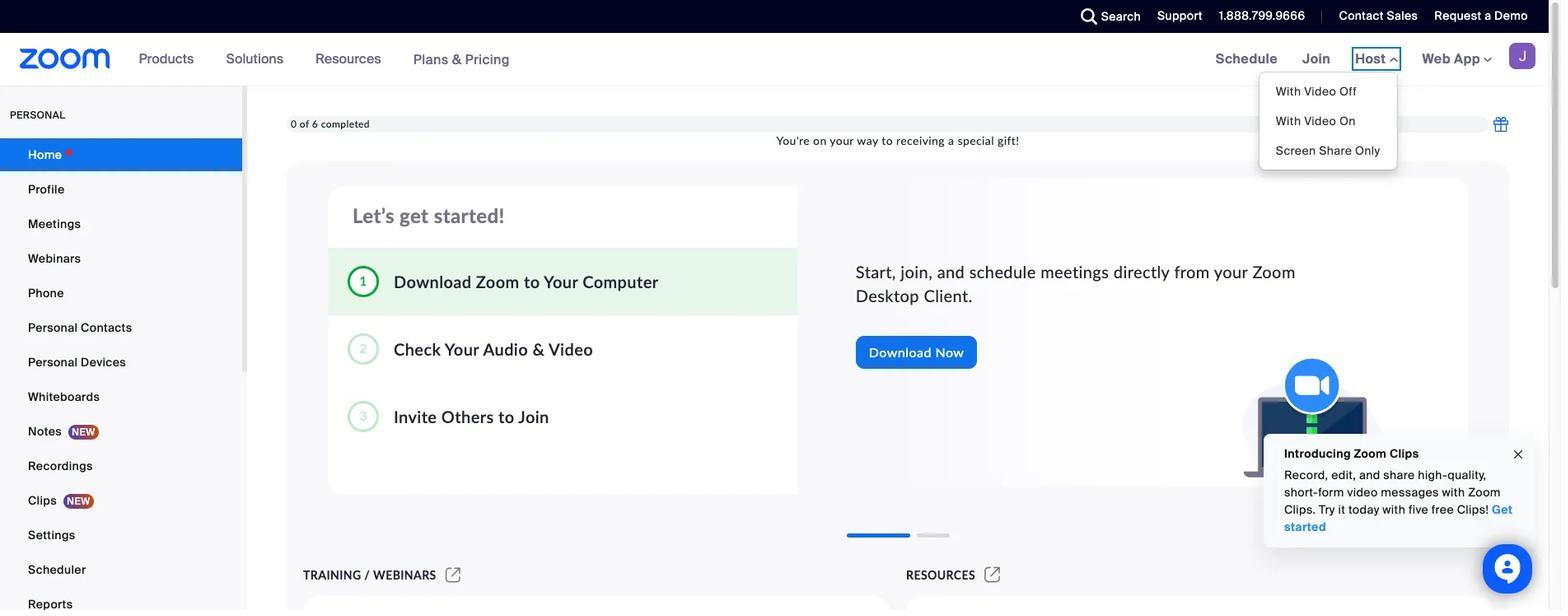Task type: locate. For each thing, give the bounding box(es) containing it.
with
[[1276, 84, 1302, 99], [1276, 114, 1302, 129]]

window new image
[[982, 569, 1003, 583]]

with up screen
[[1276, 114, 1302, 129]]

1 vertical spatial with
[[1383, 503, 1406, 518]]

schedule
[[970, 262, 1036, 282]]

1 vertical spatial clips
[[28, 494, 57, 508]]

join link
[[1291, 33, 1343, 86]]

0 horizontal spatial and
[[937, 262, 965, 282]]

request
[[1435, 8, 1482, 23]]

download now
[[869, 345, 965, 360]]

1 horizontal spatial and
[[1360, 468, 1381, 483]]

products
[[139, 50, 194, 68]]

1 vertical spatial your
[[1214, 262, 1248, 282]]

zoom up 'check your audio & video'
[[476, 272, 520, 291]]

way
[[857, 134, 879, 148]]

download down let's get started!
[[394, 272, 472, 291]]

request a demo link
[[1423, 0, 1549, 33], [1435, 8, 1529, 23]]

let's
[[353, 204, 395, 227]]

0 horizontal spatial your
[[830, 134, 854, 148]]

join,
[[901, 262, 933, 282]]

0 horizontal spatial &
[[452, 51, 462, 68]]

your left audio
[[445, 339, 479, 359]]

off
[[1340, 84, 1357, 99]]

on
[[813, 134, 827, 148]]

contact sales link
[[1327, 0, 1423, 33], [1339, 8, 1419, 23]]

request a demo
[[1435, 8, 1529, 23]]

whiteboards link
[[0, 381, 242, 414]]

and inside start, join, and schedule meetings directly from your zoom desktop client.
[[937, 262, 965, 282]]

1 horizontal spatial &
[[533, 339, 545, 359]]

1 horizontal spatial download
[[869, 345, 932, 360]]

2 personal from the top
[[28, 355, 78, 370]]

clips!
[[1458, 503, 1489, 518]]

with up with video on
[[1276, 84, 1302, 99]]

zoom right the from
[[1253, 262, 1296, 282]]

meetings
[[28, 217, 81, 232]]

phone
[[28, 286, 64, 301]]

profile link
[[0, 173, 242, 206]]

a left demo
[[1485, 8, 1492, 23]]

2 vertical spatial to
[[499, 407, 515, 426]]

join up with video off at the top of the page
[[1303, 50, 1331, 68]]

2 horizontal spatial to
[[882, 134, 893, 148]]

from
[[1175, 262, 1210, 282]]

1 vertical spatial video
[[1305, 114, 1337, 129]]

share
[[1320, 143, 1353, 158]]

and inside record, edit, and share high-quality, short-form video messages with zoom clips. try it today with five free clips!
[[1360, 468, 1381, 483]]

with up 'free'
[[1443, 485, 1466, 500]]

1 personal from the top
[[28, 321, 78, 335]]

to for download zoom to your computer
[[524, 272, 540, 291]]

invite
[[394, 407, 437, 426]]

1 vertical spatial &
[[533, 339, 545, 359]]

host
[[1356, 50, 1390, 68]]

0 vertical spatial with
[[1276, 84, 1302, 99]]

1 horizontal spatial with
[[1443, 485, 1466, 500]]

your left computer
[[544, 272, 578, 291]]

0 vertical spatial &
[[452, 51, 462, 68]]

video right audio
[[549, 339, 593, 359]]

your inside start, join, and schedule meetings directly from your zoom desktop client.
[[1214, 262, 1248, 282]]

0 vertical spatial to
[[882, 134, 893, 148]]

home
[[28, 148, 62, 162]]

1.888.799.9666 button
[[1207, 0, 1310, 33], [1219, 8, 1306, 23]]

1 horizontal spatial your
[[1214, 262, 1248, 282]]

window new image
[[443, 569, 463, 583]]

notes
[[28, 424, 62, 439]]

support
[[1158, 8, 1203, 23]]

with for with video on
[[1276, 114, 1302, 129]]

a left the special
[[949, 134, 955, 148]]

1 vertical spatial your
[[445, 339, 479, 359]]

video left on
[[1305, 114, 1337, 129]]

0 vertical spatial with
[[1443, 485, 1466, 500]]

plans & pricing
[[413, 51, 510, 68]]

clips up share
[[1390, 447, 1419, 461]]

video for off
[[1305, 84, 1337, 99]]

0 horizontal spatial download
[[394, 272, 472, 291]]

close image
[[1512, 445, 1525, 464]]

video
[[1305, 84, 1337, 99], [1305, 114, 1337, 129], [549, 339, 593, 359]]

video
[[1348, 485, 1378, 500]]

1 horizontal spatial clips
[[1390, 447, 1419, 461]]

screen
[[1276, 143, 1317, 158]]

it
[[1339, 503, 1346, 518]]

to up audio
[[524, 272, 540, 291]]

clips
[[1390, 447, 1419, 461], [28, 494, 57, 508]]

download
[[394, 272, 472, 291], [869, 345, 932, 360]]

to right others
[[499, 407, 515, 426]]

clips.
[[1285, 503, 1316, 518]]

with video on link
[[1260, 106, 1397, 136]]

introducing
[[1285, 447, 1351, 461]]

2 with from the top
[[1276, 114, 1302, 129]]

and
[[937, 262, 965, 282], [1360, 468, 1381, 483]]

1 horizontal spatial to
[[524, 272, 540, 291]]

0 vertical spatial and
[[937, 262, 965, 282]]

screen share only
[[1276, 143, 1381, 158]]

with video off link
[[1260, 77, 1397, 106]]

1 vertical spatial a
[[949, 134, 955, 148]]

web app
[[1423, 50, 1481, 68]]

personal menu menu
[[0, 138, 242, 611]]

personal up whiteboards
[[28, 355, 78, 370]]

0 horizontal spatial a
[[949, 134, 955, 148]]

0 vertical spatial download
[[394, 272, 472, 291]]

0 vertical spatial personal
[[28, 321, 78, 335]]

personal
[[28, 321, 78, 335], [28, 355, 78, 370]]

1 vertical spatial download
[[869, 345, 932, 360]]

download now button
[[856, 336, 978, 369]]

search
[[1102, 9, 1141, 24]]

0 vertical spatial your
[[830, 134, 854, 148]]

0 vertical spatial a
[[1485, 8, 1492, 23]]

and up video
[[1360, 468, 1381, 483]]

1 vertical spatial personal
[[28, 355, 78, 370]]

client.
[[924, 286, 973, 305]]

1 horizontal spatial join
[[1303, 50, 1331, 68]]

pricing
[[465, 51, 510, 68]]

resources
[[316, 50, 381, 68]]

free
[[1432, 503, 1455, 518]]

others
[[442, 407, 494, 426]]

0 vertical spatial join
[[1303, 50, 1331, 68]]

zoom up clips!
[[1469, 485, 1501, 500]]

resources
[[906, 569, 976, 583]]

1 vertical spatial and
[[1360, 468, 1381, 483]]

0 vertical spatial clips
[[1390, 447, 1419, 461]]

0 horizontal spatial clips
[[28, 494, 57, 508]]

1 horizontal spatial a
[[1485, 8, 1492, 23]]

introducing zoom clips
[[1285, 447, 1419, 461]]

resources button
[[316, 33, 389, 86]]

today
[[1349, 503, 1380, 518]]

scheduler link
[[0, 554, 242, 587]]

1 vertical spatial to
[[524, 272, 540, 291]]

your right the from
[[1214, 262, 1248, 282]]

1 vertical spatial join
[[519, 407, 549, 426]]

&
[[452, 51, 462, 68], [533, 339, 545, 359]]

profile picture image
[[1510, 43, 1536, 69]]

0 horizontal spatial to
[[499, 407, 515, 426]]

0 vertical spatial video
[[1305, 84, 1337, 99]]

now
[[936, 345, 965, 360]]

banner
[[0, 33, 1549, 171]]

with down messages at the bottom right of page
[[1383, 503, 1406, 518]]

zoom logo image
[[20, 49, 110, 69]]

download inside button
[[869, 345, 932, 360]]

& right plans
[[452, 51, 462, 68]]

settings
[[28, 528, 75, 543]]

your right on
[[830, 134, 854, 148]]

to right the way
[[882, 134, 893, 148]]

download left now
[[869, 345, 932, 360]]

join right others
[[519, 407, 549, 426]]

webinars link
[[0, 242, 242, 275]]

product information navigation
[[127, 33, 522, 87]]

video left off
[[1305, 84, 1337, 99]]

0 vertical spatial your
[[544, 272, 578, 291]]

solutions button
[[226, 33, 291, 86]]

personal down phone on the left top of the page
[[28, 321, 78, 335]]

0 of 6 completed
[[291, 118, 370, 130]]

clips up settings
[[28, 494, 57, 508]]

search button
[[1069, 0, 1145, 33]]

contact
[[1339, 8, 1384, 23]]

and up client.
[[937, 262, 965, 282]]

2 vertical spatial video
[[549, 339, 593, 359]]

with video off
[[1276, 84, 1357, 99]]

home link
[[0, 138, 242, 171]]

& right audio
[[533, 339, 545, 359]]

with video on
[[1276, 114, 1356, 129]]

contact sales
[[1339, 8, 1419, 23]]

1 vertical spatial with
[[1276, 114, 1302, 129]]

1 horizontal spatial your
[[544, 272, 578, 291]]

1 with from the top
[[1276, 84, 1302, 99]]



Task type: vqa. For each thing, say whether or not it's contained in the screenshot.
started!
yes



Task type: describe. For each thing, give the bounding box(es) containing it.
you're
[[777, 134, 810, 148]]

0 horizontal spatial with
[[1383, 503, 1406, 518]]

phone link
[[0, 277, 242, 310]]

sales
[[1387, 8, 1419, 23]]

download for download zoom to your computer
[[394, 272, 472, 291]]

banner containing products
[[0, 33, 1549, 171]]

special
[[958, 134, 995, 148]]

started!
[[434, 204, 505, 227]]

five
[[1409, 503, 1429, 518]]

only
[[1356, 143, 1381, 158]]

download zoom to your computer
[[394, 272, 659, 291]]

profile
[[28, 182, 65, 197]]

and for join,
[[937, 262, 965, 282]]

audio
[[483, 339, 528, 359]]

scheduler
[[28, 563, 86, 578]]

share
[[1384, 468, 1415, 483]]

plans
[[413, 51, 449, 68]]

download for download now
[[869, 345, 932, 360]]

personal for personal devices
[[28, 355, 78, 370]]

invite others to join
[[394, 407, 549, 426]]

short-
[[1285, 485, 1319, 500]]

zoom inside start, join, and schedule meetings directly from your zoom desktop client.
[[1253, 262, 1296, 282]]

receiving
[[897, 134, 945, 148]]

edit,
[[1332, 468, 1357, 483]]

web
[[1423, 50, 1451, 68]]

demo
[[1495, 8, 1529, 23]]

/
[[365, 569, 370, 583]]

meetings navigation
[[1204, 33, 1549, 171]]

training
[[303, 569, 361, 583]]

check
[[394, 339, 441, 359]]

notes link
[[0, 415, 242, 448]]

quality,
[[1448, 468, 1487, 483]]

desktop
[[856, 286, 920, 305]]

contacts
[[81, 321, 132, 335]]

of
[[300, 118, 309, 130]]

record,
[[1285, 468, 1329, 483]]

messages
[[1381, 485, 1440, 500]]

high-
[[1419, 468, 1448, 483]]

web app button
[[1423, 50, 1492, 68]]

with for with video off
[[1276, 84, 1302, 99]]

personal devices
[[28, 355, 126, 370]]

zoom up "edit,"
[[1354, 447, 1387, 461]]

personal contacts link
[[0, 311, 242, 344]]

2
[[359, 340, 367, 356]]

0 horizontal spatial your
[[445, 339, 479, 359]]

& inside product information navigation
[[452, 51, 462, 68]]

computer
[[583, 272, 659, 291]]

personal devices link
[[0, 346, 242, 379]]

personal for personal contacts
[[28, 321, 78, 335]]

start,
[[856, 262, 896, 282]]

you're on your way to receiving a special gift!
[[777, 134, 1020, 148]]

to for invite others to join
[[499, 407, 515, 426]]

directly
[[1114, 262, 1170, 282]]

schedule
[[1216, 50, 1278, 68]]

personal
[[10, 109, 65, 122]]

started
[[1285, 520, 1327, 535]]

whiteboards
[[28, 390, 100, 405]]

recordings
[[28, 459, 93, 474]]

on
[[1340, 114, 1356, 129]]

1.888.799.9666
[[1219, 8, 1306, 23]]

get started link
[[1285, 503, 1513, 535]]

record, edit, and share high-quality, short-form video messages with zoom clips. try it today with five free clips!
[[1285, 468, 1501, 518]]

check your audio & video
[[394, 339, 593, 359]]

join inside meetings navigation
[[1303, 50, 1331, 68]]

meetings
[[1041, 262, 1109, 282]]

training / webinars
[[303, 569, 437, 583]]

0 horizontal spatial join
[[519, 407, 549, 426]]

zoom inside record, edit, and share high-quality, short-form video messages with zoom clips. try it today with five free clips!
[[1469, 485, 1501, 500]]

form
[[1319, 485, 1345, 500]]

video for on
[[1305, 114, 1337, 129]]

app
[[1454, 50, 1481, 68]]

meetings link
[[0, 208, 242, 241]]

3
[[359, 408, 367, 424]]

webinars
[[373, 569, 437, 583]]

get
[[400, 204, 429, 227]]

schedule link
[[1204, 33, 1291, 86]]

get
[[1492, 503, 1513, 518]]

get started
[[1285, 503, 1513, 535]]

let's get started!
[[353, 204, 505, 227]]

clips inside personal menu "menu"
[[28, 494, 57, 508]]

1
[[359, 273, 367, 288]]

webinars
[[28, 251, 81, 266]]

products button
[[139, 33, 201, 86]]

and for edit,
[[1360, 468, 1381, 483]]

6
[[312, 118, 318, 130]]

completed
[[321, 118, 370, 130]]



